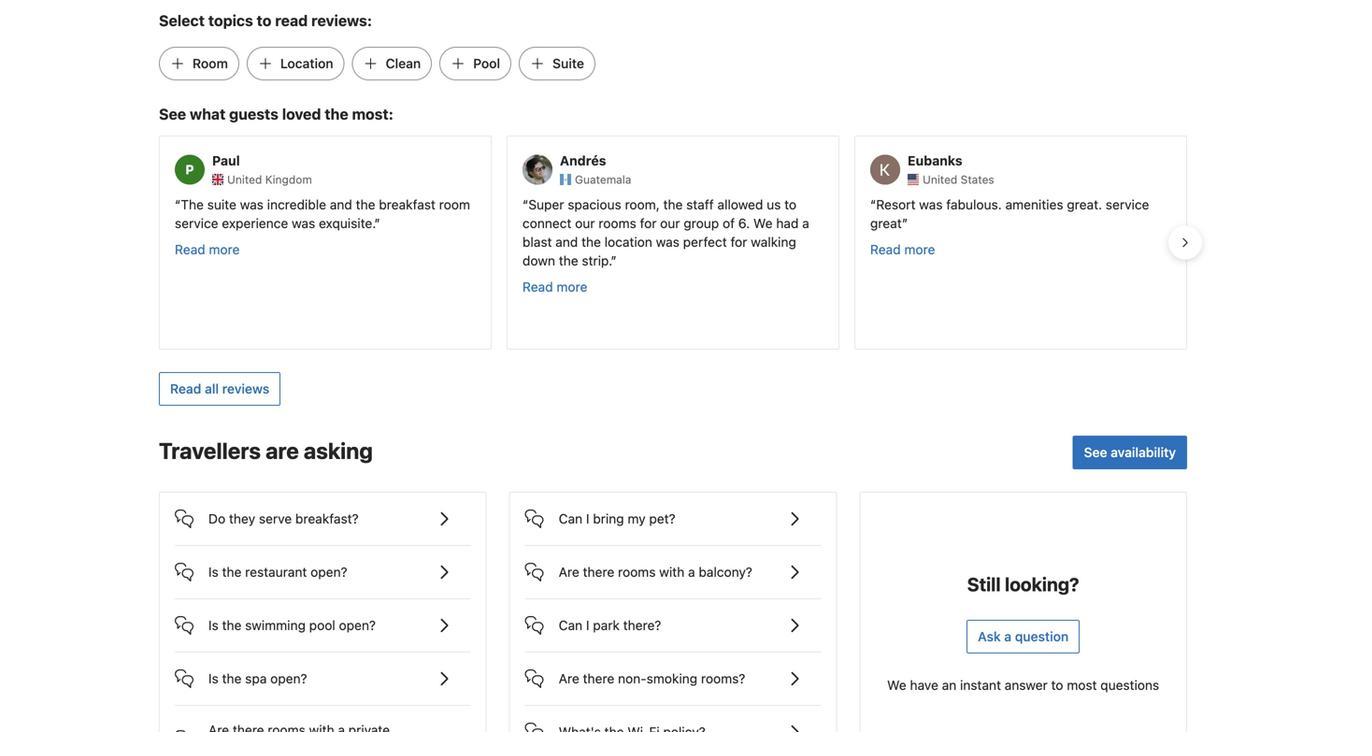 Task type: describe. For each thing, give the bounding box(es) containing it.
is the restaurant open?
[[208, 564, 347, 580]]

is the swimming pool open?
[[208, 618, 376, 633]]

resort
[[876, 197, 916, 212]]

reviews:
[[311, 12, 372, 30]]

1 vertical spatial open?
[[339, 618, 376, 633]]

the left swimming in the left bottom of the page
[[222, 618, 242, 633]]

questions
[[1101, 678, 1160, 693]]

is the spa open? button
[[175, 653, 471, 690]]

and inside " the suite was incredible and the breakfast room service experience was exquisite.
[[330, 197, 352, 212]]

down
[[523, 253, 555, 269]]

spa
[[245, 671, 267, 686]]

is for is the swimming pool open?
[[208, 618, 219, 633]]

is the swimming pool open? button
[[175, 600, 471, 637]]

eubanks
[[908, 153, 963, 168]]

breakfast
[[379, 197, 436, 212]]

there?
[[623, 618, 661, 633]]

group
[[684, 216, 719, 231]]

park
[[593, 618, 620, 633]]

my
[[628, 511, 646, 527]]

is the spa open?
[[208, 671, 307, 686]]

are there rooms with a balcony? button
[[525, 546, 821, 584]]

is for is the spa open?
[[208, 671, 219, 686]]

6.
[[738, 216, 750, 231]]

the
[[181, 197, 204, 212]]

guatemala image
[[560, 174, 571, 185]]

answer
[[1005, 678, 1048, 693]]

swimming
[[245, 618, 306, 633]]

do they serve breakfast? button
[[175, 493, 471, 530]]

to inside " super spacious room, the staff allowed us to connect our rooms for our group of 6. we had a blast and the location was perfect for walking down the strip.
[[785, 197, 797, 212]]

incredible
[[267, 197, 326, 212]]

the left the staff
[[663, 197, 683, 212]]

had
[[776, 216, 799, 231]]

was down incredible
[[292, 216, 315, 231]]

walking
[[751, 234, 796, 250]]

was inside " resort was fabulous.  amenities great.  service great
[[919, 197, 943, 212]]

i for bring
[[586, 511, 590, 527]]

an
[[942, 678, 957, 693]]

rooms?
[[701, 671, 746, 686]]

" for " resort was fabulous.  amenities great.  service great
[[870, 197, 876, 212]]

open? for is the spa open?
[[270, 671, 307, 686]]

paul
[[212, 153, 240, 168]]

united for was
[[227, 173, 262, 186]]

ask a question
[[978, 629, 1069, 644]]

read for " resort was fabulous.  amenities great.  service great
[[870, 242, 901, 257]]

see availability
[[1084, 445, 1176, 460]]

guests
[[229, 105, 279, 123]]

united kingdom image
[[212, 174, 223, 185]]

p
[[185, 162, 194, 177]]

kingdom
[[265, 173, 312, 186]]

there for rooms
[[583, 564, 615, 580]]

super
[[529, 197, 564, 212]]

topics
[[208, 12, 253, 30]]

connect
[[523, 216, 572, 231]]

read for " the suite was incredible and the breakfast room service experience was exquisite.
[[175, 242, 205, 257]]

we inside " super spacious room, the staff allowed us to connect our rooms for our group of 6. we had a blast and the location was perfect for walking down the strip.
[[754, 216, 773, 231]]

strip.
[[582, 253, 611, 269]]

rooms inside " super spacious room, the staff allowed us to connect our rooms for our group of 6. we had a blast and the location was perfect for walking down the strip.
[[599, 216, 636, 231]]

they
[[229, 511, 255, 527]]

2 our from the left
[[660, 216, 680, 231]]

spacious
[[568, 197, 622, 212]]

the left strip.
[[559, 253, 578, 269]]

can i park there?
[[559, 618, 661, 633]]

suite
[[207, 197, 236, 212]]

i for park
[[586, 618, 590, 633]]

balcony?
[[699, 564, 753, 580]]

us
[[767, 197, 781, 212]]

2 horizontal spatial "
[[902, 216, 908, 231]]

rooms inside the are there rooms with a balcony? button
[[618, 564, 656, 580]]

select topics to read reviews:
[[159, 12, 372, 30]]

great.
[[1067, 197, 1102, 212]]

blast
[[523, 234, 552, 250]]

have
[[910, 678, 939, 693]]

pool
[[309, 618, 335, 633]]

allowed
[[718, 197, 763, 212]]

" for " super spacious room, the staff allowed us to connect our rooms for our group of 6. we had a blast and the location was perfect for walking down the strip.
[[523, 197, 529, 212]]

looking?
[[1005, 573, 1080, 595]]

can i bring my pet?
[[559, 511, 676, 527]]

more for " super spacious room, the staff allowed us to connect our rooms for our group of 6. we had a blast and the location was perfect for walking down the strip.
[[557, 279, 588, 295]]

more for " the suite was incredible and the breakfast room service experience was exquisite.
[[209, 242, 240, 257]]

can i park there? button
[[525, 600, 821, 637]]

select
[[159, 12, 205, 30]]

see for see what guests loved the most:
[[159, 105, 186, 123]]

united for fabulous.
[[923, 173, 958, 186]]

united states image
[[908, 174, 919, 185]]

" the suite was incredible and the breakfast room service experience was exquisite.
[[175, 197, 470, 231]]

united kingdom
[[227, 173, 312, 186]]

states
[[961, 173, 995, 186]]

fabulous.
[[946, 197, 1002, 212]]

are for are there non-smoking rooms?
[[559, 671, 579, 686]]

smoking
[[647, 671, 698, 686]]

0 horizontal spatial a
[[688, 564, 695, 580]]

" resort was fabulous.  amenities great.  service great
[[870, 197, 1149, 231]]

0 horizontal spatial to
[[257, 12, 272, 30]]

availability
[[1111, 445, 1176, 460]]

there for non-
[[583, 671, 615, 686]]

the inside " the suite was incredible and the breakfast room service experience was exquisite.
[[356, 197, 375, 212]]

travellers
[[159, 438, 261, 464]]



Task type: vqa. For each thing, say whether or not it's contained in the screenshot.
second the our from the right
yes



Task type: locate. For each thing, give the bounding box(es) containing it.
read left all
[[170, 381, 201, 397]]

1 is from the top
[[208, 564, 219, 580]]

service inside " the suite was incredible and the breakfast room service experience was exquisite.
[[175, 216, 218, 231]]

1 vertical spatial i
[[586, 618, 590, 633]]

1 vertical spatial for
[[731, 234, 747, 250]]

0 vertical spatial rooms
[[599, 216, 636, 231]]

1 horizontal spatial we
[[887, 678, 907, 693]]

are there non-smoking rooms? button
[[525, 653, 821, 690]]

see inside button
[[1084, 445, 1108, 460]]

1 can from the top
[[559, 511, 583, 527]]

the left restaurant
[[222, 564, 242, 580]]

guatemala
[[575, 173, 632, 186]]

i
[[586, 511, 590, 527], [586, 618, 590, 633]]

0 horizontal spatial united
[[227, 173, 262, 186]]

andrés
[[560, 153, 606, 168]]

united down eubanks
[[923, 173, 958, 186]]

read
[[275, 12, 308, 30]]

room
[[193, 56, 228, 71]]

for
[[640, 216, 657, 231], [731, 234, 747, 250]]

read more for " the suite was incredible and the breakfast room service experience was exquisite.
[[175, 242, 240, 257]]

1 horizontal spatial read more
[[523, 279, 588, 295]]

2 are from the top
[[559, 671, 579, 686]]

read for " super spacious room, the staff allowed us to connect our rooms for our group of 6. we had a blast and the location was perfect for walking down the strip.
[[523, 279, 553, 295]]

read more for " resort was fabulous.  amenities great.  service great
[[870, 242, 935, 257]]

1 vertical spatial rooms
[[618, 564, 656, 580]]

can
[[559, 511, 583, 527], [559, 618, 583, 633]]

united states
[[923, 173, 995, 186]]

are
[[559, 564, 579, 580], [559, 671, 579, 686]]

0 vertical spatial to
[[257, 12, 272, 30]]

2 united from the left
[[923, 173, 958, 186]]

1 vertical spatial a
[[688, 564, 695, 580]]

this is a carousel with rotating slides. it displays featured reviews of the property. use next and previous buttons to navigate. region
[[144, 128, 1202, 357]]

1 horizontal spatial to
[[785, 197, 797, 212]]

see
[[159, 105, 186, 123], [1084, 445, 1108, 460]]

read more for " super spacious room, the staff allowed us to connect our rooms for our group of 6. we had a blast and the location was perfect for walking down the strip.
[[523, 279, 588, 295]]

suite
[[553, 56, 584, 71]]

ask
[[978, 629, 1001, 644]]

1 horizontal spatial read more button
[[523, 278, 588, 297]]

more down resort
[[905, 242, 935, 257]]

what
[[190, 105, 226, 123]]

are there non-smoking rooms?
[[559, 671, 746, 686]]

to
[[257, 12, 272, 30], [785, 197, 797, 212], [1051, 678, 1064, 693]]

can for can i bring my pet?
[[559, 511, 583, 527]]

2 horizontal spatial more
[[905, 242, 935, 257]]

see left what
[[159, 105, 186, 123]]

read more button down the suite
[[175, 240, 240, 259]]

more down 'experience'
[[209, 242, 240, 257]]

" super spacious room, the staff allowed us to connect our rooms for our group of 6. we had a blast and the location was perfect for walking down the strip.
[[523, 197, 809, 269]]

loved
[[282, 105, 321, 123]]

read more button down great
[[870, 240, 935, 259]]

0 horizontal spatial and
[[330, 197, 352, 212]]

0 horizontal spatial see
[[159, 105, 186, 123]]

pool
[[473, 56, 500, 71]]

we right the 6.
[[754, 216, 773, 231]]

for down 'room,'
[[640, 216, 657, 231]]

do they serve breakfast?
[[208, 511, 359, 527]]

read more button for super spacious room, the staff allowed us to connect our rooms for our group of 6. we had a blast and the location was perfect for walking down the strip.
[[523, 278, 588, 297]]

2 there from the top
[[583, 671, 615, 686]]

bring
[[593, 511, 624, 527]]

1 vertical spatial are
[[559, 671, 579, 686]]

" inside " resort was fabulous.  amenities great.  service great
[[870, 197, 876, 212]]

2 is from the top
[[208, 618, 219, 633]]

0 horizontal spatial service
[[175, 216, 218, 231]]

open? up is the swimming pool open? button
[[311, 564, 347, 580]]

read more down great
[[870, 242, 935, 257]]

the up strip.
[[582, 234, 601, 250]]

3 " from the left
[[870, 197, 876, 212]]

our down spacious
[[575, 216, 595, 231]]

we have an instant answer to most questions
[[887, 678, 1160, 693]]

read down "the"
[[175, 242, 205, 257]]

are up can i park there? at the bottom of page
[[559, 564, 579, 580]]

and up the exquisite.
[[330, 197, 352, 212]]

1 horizontal spatial more
[[557, 279, 588, 295]]

a
[[802, 216, 809, 231], [688, 564, 695, 580], [1005, 629, 1012, 644]]

0 vertical spatial see
[[159, 105, 186, 123]]

open? right "spa"
[[270, 671, 307, 686]]

read more
[[175, 242, 240, 257], [870, 242, 935, 257], [523, 279, 588, 295]]

and inside " super spacious room, the staff allowed us to connect our rooms for our group of 6. we had a blast and the location was perfect for walking down the strip.
[[556, 234, 578, 250]]

" down resort
[[902, 216, 908, 231]]

travellers are asking
[[159, 438, 373, 464]]

are inside the are there rooms with a balcony? button
[[559, 564, 579, 580]]

0 vertical spatial is
[[208, 564, 219, 580]]

see left availability
[[1084, 445, 1108, 460]]

1 horizontal spatial a
[[802, 216, 809, 231]]

can left 'bring'
[[559, 511, 583, 527]]

perfect
[[683, 234, 727, 250]]

2 horizontal spatial read more
[[870, 242, 935, 257]]

i left park at the left bottom
[[586, 618, 590, 633]]

2 i from the top
[[586, 618, 590, 633]]

2 horizontal spatial "
[[870, 197, 876, 212]]

0 vertical spatial can
[[559, 511, 583, 527]]

are inside are there non-smoking rooms? button
[[559, 671, 579, 686]]

is down the do
[[208, 564, 219, 580]]

see for see availability
[[1084, 445, 1108, 460]]

a right had
[[802, 216, 809, 231]]

1 united from the left
[[227, 173, 262, 186]]

and down "connect"
[[556, 234, 578, 250]]

0 vertical spatial a
[[802, 216, 809, 231]]

2 horizontal spatial a
[[1005, 629, 1012, 644]]

see what guests loved the most:
[[159, 105, 394, 123]]

clean
[[386, 56, 421, 71]]

most
[[1067, 678, 1097, 693]]

read down the down
[[523, 279, 553, 295]]

we left have
[[887, 678, 907, 693]]

service down "the"
[[175, 216, 218, 231]]

can for can i park there?
[[559, 618, 583, 633]]

1 vertical spatial and
[[556, 234, 578, 250]]

staff
[[686, 197, 714, 212]]

1 vertical spatial is
[[208, 618, 219, 633]]

1 are from the top
[[559, 564, 579, 580]]

there left non-
[[583, 671, 615, 686]]

1 there from the top
[[583, 564, 615, 580]]

open?
[[311, 564, 347, 580], [339, 618, 376, 633], [270, 671, 307, 686]]

" inside " super spacious room, the staff allowed us to connect our rooms for our group of 6. we had a blast and the location was perfect for walking down the strip.
[[523, 197, 529, 212]]

1 our from the left
[[575, 216, 595, 231]]

a right "ask"
[[1005, 629, 1012, 644]]

can i bring my pet? button
[[525, 493, 821, 530]]

1 vertical spatial there
[[583, 671, 615, 686]]

1 vertical spatial we
[[887, 678, 907, 693]]

a right with
[[688, 564, 695, 580]]

more
[[209, 242, 240, 257], [905, 242, 935, 257], [557, 279, 588, 295]]

0 vertical spatial are
[[559, 564, 579, 580]]

there up park at the left bottom
[[583, 564, 615, 580]]

0 horizontal spatial our
[[575, 216, 595, 231]]

0 vertical spatial service
[[1106, 197, 1149, 212]]

2 horizontal spatial read more button
[[870, 240, 935, 259]]

the left "spa"
[[222, 671, 242, 686]]

location
[[605, 234, 653, 250]]

" down location
[[611, 253, 617, 269]]

read more button for the suite was incredible and the breakfast room service experience was exquisite.
[[175, 240, 240, 259]]

is the restaurant open? button
[[175, 546, 471, 584]]

to left read
[[257, 12, 272, 30]]

restaurant
[[245, 564, 307, 580]]

room
[[439, 197, 470, 212]]

0 horizontal spatial read more
[[175, 242, 240, 257]]

2 horizontal spatial to
[[1051, 678, 1064, 693]]

pet?
[[649, 511, 676, 527]]

1 horizontal spatial "
[[611, 253, 617, 269]]

most:
[[352, 105, 394, 123]]

0 vertical spatial open?
[[311, 564, 347, 580]]

a inside " super spacious room, the staff allowed us to connect our rooms for our group of 6. we had a blast and the location was perfect for walking down the strip.
[[802, 216, 809, 231]]

1 horizontal spatial "
[[523, 197, 529, 212]]

exquisite.
[[319, 216, 374, 231]]

0 vertical spatial and
[[330, 197, 352, 212]]

was left the perfect
[[656, 234, 680, 250]]

with
[[659, 564, 685, 580]]

are for are there rooms with a balcony?
[[559, 564, 579, 580]]

there
[[583, 564, 615, 580], [583, 671, 615, 686]]

2 " from the left
[[523, 197, 529, 212]]

0 vertical spatial there
[[583, 564, 615, 580]]

our left group
[[660, 216, 680, 231]]

experience
[[222, 216, 288, 231]]

our
[[575, 216, 595, 231], [660, 216, 680, 231]]

serve
[[259, 511, 292, 527]]

0 horizontal spatial "
[[175, 197, 181, 212]]

of
[[723, 216, 735, 231]]

1 vertical spatial to
[[785, 197, 797, 212]]

service
[[1106, 197, 1149, 212], [175, 216, 218, 231]]

0 vertical spatial for
[[640, 216, 657, 231]]

for down the 6.
[[731, 234, 747, 250]]

was right resort
[[919, 197, 943, 212]]

2 vertical spatial is
[[208, 671, 219, 686]]

breakfast?
[[295, 511, 359, 527]]

rooms left with
[[618, 564, 656, 580]]

1 vertical spatial can
[[559, 618, 583, 633]]

more for " resort was fabulous.  amenities great.  service great
[[905, 242, 935, 257]]

2 vertical spatial a
[[1005, 629, 1012, 644]]

to left most
[[1051, 678, 1064, 693]]

and
[[330, 197, 352, 212], [556, 234, 578, 250]]

reviews
[[222, 381, 269, 397]]

is left swimming in the left bottom of the page
[[208, 618, 219, 633]]

great
[[870, 216, 902, 231]]

can left park at the left bottom
[[559, 618, 583, 633]]

was up 'experience'
[[240, 197, 264, 212]]

" down breakfast
[[374, 216, 380, 231]]

united down paul
[[227, 173, 262, 186]]

1 horizontal spatial and
[[556, 234, 578, 250]]

1 horizontal spatial our
[[660, 216, 680, 231]]

2 vertical spatial to
[[1051, 678, 1064, 693]]

" left the suite
[[175, 197, 181, 212]]

read more down the suite
[[175, 242, 240, 257]]

is
[[208, 564, 219, 580], [208, 618, 219, 633], [208, 671, 219, 686]]

0 vertical spatial i
[[586, 511, 590, 527]]

more down strip.
[[557, 279, 588, 295]]

do
[[208, 511, 225, 527]]

0 horizontal spatial "
[[374, 216, 380, 231]]

1 vertical spatial see
[[1084, 445, 1108, 460]]

rooms
[[599, 216, 636, 231], [618, 564, 656, 580]]

" for room
[[374, 216, 380, 231]]

read more button for resort was fabulous.  amenities great.  service great
[[870, 240, 935, 259]]

" for " the suite was incredible and the breakfast room service experience was exquisite.
[[175, 197, 181, 212]]

0 horizontal spatial more
[[209, 242, 240, 257]]

2 vertical spatial open?
[[270, 671, 307, 686]]

read more button down the down
[[523, 278, 588, 297]]

read all reviews
[[170, 381, 269, 397]]

0 horizontal spatial read more button
[[175, 240, 240, 259]]

service inside " resort was fabulous.  amenities great.  service great
[[1106, 197, 1149, 212]]

room,
[[625, 197, 660, 212]]

read more down the down
[[523, 279, 588, 295]]

we
[[754, 216, 773, 231], [887, 678, 907, 693]]

1 horizontal spatial for
[[731, 234, 747, 250]]

ask a question button
[[967, 620, 1080, 654]]

" for to
[[611, 253, 617, 269]]

the right loved
[[325, 105, 348, 123]]

rooms up location
[[599, 216, 636, 231]]

1 vertical spatial service
[[175, 216, 218, 231]]

read more button
[[175, 240, 240, 259], [870, 240, 935, 259], [523, 278, 588, 297]]

open? for is the restaurant open?
[[311, 564, 347, 580]]

are
[[266, 438, 299, 464]]

to right us
[[785, 197, 797, 212]]

are left non-
[[559, 671, 579, 686]]

open? right pool
[[339, 618, 376, 633]]

still looking?
[[967, 573, 1080, 595]]

1 horizontal spatial service
[[1106, 197, 1149, 212]]

1 horizontal spatial united
[[923, 173, 958, 186]]

is left "spa"
[[208, 671, 219, 686]]

service right great.
[[1106, 197, 1149, 212]]

" up "connect"
[[523, 197, 529, 212]]

1 horizontal spatial see
[[1084, 445, 1108, 460]]

" inside " the suite was incredible and the breakfast room service experience was exquisite.
[[175, 197, 181, 212]]

amenities
[[1006, 197, 1064, 212]]

see availability button
[[1073, 436, 1187, 470]]

is for is the restaurant open?
[[208, 564, 219, 580]]

3 is from the top
[[208, 671, 219, 686]]

instant
[[960, 678, 1001, 693]]

read down great
[[870, 242, 901, 257]]

non-
[[618, 671, 647, 686]]

1 i from the top
[[586, 511, 590, 527]]

the up the exquisite.
[[356, 197, 375, 212]]

i left 'bring'
[[586, 511, 590, 527]]

1 " from the left
[[175, 197, 181, 212]]

0 vertical spatial we
[[754, 216, 773, 231]]

0 horizontal spatial for
[[640, 216, 657, 231]]

was inside " super spacious room, the staff allowed us to connect our rooms for our group of 6. we had a blast and the location was perfect for walking down the strip.
[[656, 234, 680, 250]]

2 can from the top
[[559, 618, 583, 633]]

all
[[205, 381, 219, 397]]

" up great
[[870, 197, 876, 212]]

0 horizontal spatial we
[[754, 216, 773, 231]]



